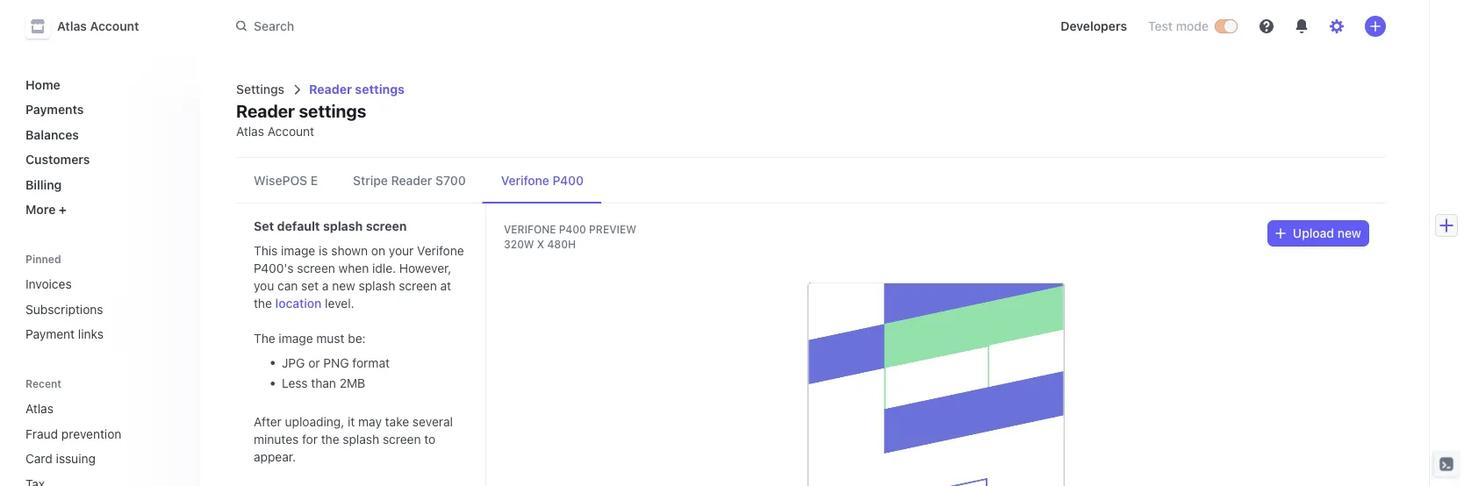 Task type: vqa. For each thing, say whether or not it's contained in the screenshot.
Countries. at the right bottom
no



Task type: describe. For each thing, give the bounding box(es) containing it.
invoices link
[[18, 270, 187, 299]]

upload new
[[1293, 226, 1362, 241]]

home link
[[18, 70, 187, 99]]

customers
[[25, 152, 90, 167]]

image for the
[[279, 331, 313, 346]]

settings image
[[1330, 19, 1344, 33]]

image for this
[[281, 244, 315, 258]]

new inside this image is shown on your verifone p400's screen when idle. however, you can set a new splash screen at the
[[332, 279, 355, 293]]

this image is shown on your verifone p400's screen when idle. however, you can set a new splash screen at the
[[254, 244, 464, 311]]

reader settings atlas account
[[236, 100, 366, 139]]

subscriptions
[[25, 302, 103, 317]]

test
[[1149, 19, 1173, 33]]

can
[[278, 279, 298, 293]]

Search text field
[[226, 10, 721, 42]]

settings
[[236, 82, 285, 97]]

set
[[301, 279, 319, 293]]

to
[[424, 432, 436, 447]]

shown
[[331, 244, 368, 258]]

verifone for verifone p400
[[501, 173, 550, 188]]

480h
[[547, 238, 576, 250]]

verifone p400 button
[[484, 158, 601, 204]]

after
[[254, 415, 282, 429]]

you
[[254, 279, 274, 293]]

on
[[371, 244, 386, 258]]

fraud prevention
[[25, 427, 122, 441]]

p400 for verifone p400 preview 320w x 480h
[[559, 223, 586, 235]]

+
[[59, 202, 67, 217]]

pinned element
[[18, 270, 187, 349]]

is
[[319, 244, 328, 258]]

320w
[[504, 238, 534, 250]]

verifone p400
[[501, 173, 584, 188]]

settings for reader settings
[[355, 82, 405, 97]]

more +
[[25, 202, 67, 217]]

customers link
[[18, 145, 187, 174]]

jpg
[[282, 356, 305, 370]]

reader settings
[[309, 82, 405, 97]]

developers
[[1061, 19, 1127, 33]]

screen up on at bottom left
[[366, 219, 407, 234]]

or
[[308, 356, 320, 370]]

verifone inside this image is shown on your verifone p400's screen when idle. however, you can set a new splash screen at the
[[417, 244, 464, 258]]

atlas account button
[[25, 14, 157, 39]]

default
[[277, 219, 320, 234]]

reader for reader settings atlas account
[[236, 100, 295, 121]]

pinned navigation links element
[[18, 245, 191, 349]]

e
[[311, 173, 318, 188]]

card issuing link
[[18, 445, 162, 473]]

upload
[[1293, 226, 1335, 241]]

invoices
[[25, 277, 72, 292]]

recent element
[[8, 395, 201, 486]]

the image must be:
[[254, 331, 366, 346]]

the inside after uploading, it may take several minutes for the splash screen to appear.
[[321, 432, 339, 447]]

location level.
[[275, 296, 354, 311]]

atlas link
[[18, 395, 162, 423]]

for
[[302, 432, 318, 447]]

billing link
[[18, 170, 187, 199]]

when
[[339, 261, 369, 276]]

however,
[[399, 261, 452, 276]]

verifone p400 preview 320w x 480h
[[504, 223, 637, 250]]

may
[[358, 415, 382, 429]]

test mode
[[1149, 19, 1209, 33]]

home
[[25, 77, 60, 92]]

more
[[25, 202, 56, 217]]

settings for reader settings atlas account
[[299, 100, 366, 121]]

after uploading, it may take several minutes for the splash screen to appear.
[[254, 415, 453, 465]]

help image
[[1260, 19, 1274, 33]]

wisepos e button
[[236, 158, 336, 204]]

a
[[322, 279, 329, 293]]

notifications image
[[1295, 19, 1309, 33]]

atlas account
[[57, 19, 139, 33]]

minutes
[[254, 432, 299, 447]]



Task type: locate. For each thing, give the bounding box(es) containing it.
p400 for verifone p400
[[553, 173, 584, 188]]

verifone up 320w
[[501, 173, 550, 188]]

2 vertical spatial verifone
[[417, 244, 464, 258]]

issuing
[[56, 452, 96, 466]]

account inside reader settings atlas account
[[268, 124, 314, 139]]

atlas inside reader settings atlas account
[[236, 124, 264, 139]]

than
[[311, 376, 336, 391]]

atlas up home
[[57, 19, 87, 33]]

your
[[389, 244, 414, 258]]

splash
[[323, 219, 363, 234], [359, 279, 396, 293], [343, 432, 379, 447]]

balances link
[[18, 120, 187, 149]]

atlas inside button
[[57, 19, 87, 33]]

splash down the idle.
[[359, 279, 396, 293]]

new right upload on the top right
[[1338, 226, 1362, 241]]

p400 up 480h
[[559, 223, 586, 235]]

payments link
[[18, 95, 187, 124]]

balances
[[25, 127, 79, 142]]

verifone
[[501, 173, 550, 188], [504, 223, 556, 235], [417, 244, 464, 258]]

verifone inside verifone p400 button
[[501, 173, 550, 188]]

location link
[[275, 296, 322, 311]]

account up home link
[[90, 19, 139, 33]]

splash up 'shown'
[[323, 219, 363, 234]]

splash inside after uploading, it may take several minutes for the splash screen to appear.
[[343, 432, 379, 447]]

image up jpg
[[279, 331, 313, 346]]

verifone up however,
[[417, 244, 464, 258]]

several
[[413, 415, 453, 429]]

verifone for verifone p400 preview 320w x 480h
[[504, 223, 556, 235]]

card
[[25, 452, 53, 466]]

1 horizontal spatial account
[[268, 124, 314, 139]]

splash down 'may'
[[343, 432, 379, 447]]

1 vertical spatial the
[[321, 432, 339, 447]]

the inside this image is shown on your verifone p400's screen when idle. however, you can set a new splash screen at the
[[254, 296, 272, 311]]

less
[[282, 376, 308, 391]]

stripe reader s700 button
[[336, 158, 484, 204]]

wisepos
[[254, 173, 307, 188]]

1 horizontal spatial the
[[321, 432, 339, 447]]

must
[[316, 331, 345, 346]]

format
[[352, 356, 390, 370]]

1 vertical spatial new
[[332, 279, 355, 293]]

the
[[254, 331, 275, 346]]

atlas down settings
[[236, 124, 264, 139]]

screen down take
[[383, 432, 421, 447]]

1 vertical spatial atlas
[[236, 124, 264, 139]]

billing
[[25, 177, 62, 192]]

at
[[440, 279, 451, 293]]

1 horizontal spatial new
[[1338, 226, 1362, 241]]

new
[[1338, 226, 1362, 241], [332, 279, 355, 293]]

idle.
[[372, 261, 396, 276]]

2 horizontal spatial reader
[[391, 173, 432, 188]]

the down you
[[254, 296, 272, 311]]

new inside 'upload new' button
[[1338, 226, 1362, 241]]

uploading,
[[285, 415, 344, 429]]

account inside button
[[90, 19, 139, 33]]

image down default
[[281, 244, 315, 258]]

atlas up fraud
[[25, 402, 54, 416]]

screen down however,
[[399, 279, 437, 293]]

png
[[323, 356, 349, 370]]

0 horizontal spatial reader
[[236, 100, 295, 121]]

1 vertical spatial splash
[[359, 279, 396, 293]]

Search search field
[[226, 10, 721, 42]]

reader inside reader settings atlas account
[[236, 100, 295, 121]]

1 vertical spatial account
[[268, 124, 314, 139]]

level.
[[325, 296, 354, 311]]

payment links
[[25, 327, 104, 342]]

verifone up x
[[504, 223, 556, 235]]

2mb
[[340, 376, 365, 391]]

search
[[254, 19, 294, 33]]

0 vertical spatial splash
[[323, 219, 363, 234]]

0 horizontal spatial atlas
[[25, 402, 54, 416]]

s700
[[436, 173, 466, 188]]

image inside this image is shown on your verifone p400's screen when idle. however, you can set a new splash screen at the
[[281, 244, 315, 258]]

upload new button
[[1269, 221, 1369, 246]]

0 horizontal spatial account
[[90, 19, 139, 33]]

0 vertical spatial the
[[254, 296, 272, 311]]

2 vertical spatial splash
[[343, 432, 379, 447]]

p400 inside button
[[553, 173, 584, 188]]

wisepos e
[[254, 173, 318, 188]]

atlas for the atlas link
[[25, 402, 54, 416]]

atlas for atlas account
[[57, 19, 87, 33]]

0 horizontal spatial new
[[332, 279, 355, 293]]

reader for reader settings
[[309, 82, 352, 97]]

take
[[385, 415, 409, 429]]

p400
[[553, 173, 584, 188], [559, 223, 586, 235]]

pinned
[[25, 253, 61, 265]]

developers link
[[1054, 12, 1135, 40]]

0 vertical spatial verifone
[[501, 173, 550, 188]]

tab list
[[236, 158, 1387, 204]]

0 vertical spatial settings
[[355, 82, 405, 97]]

2 vertical spatial atlas
[[25, 402, 54, 416]]

verifone inside 'verifone p400 preview 320w x 480h'
[[504, 223, 556, 235]]

stripe
[[353, 173, 388, 188]]

screen inside after uploading, it may take several minutes for the splash screen to appear.
[[383, 432, 421, 447]]

2 vertical spatial reader
[[391, 173, 432, 188]]

links
[[78, 327, 104, 342]]

payment
[[25, 327, 75, 342]]

stripe reader s700
[[353, 173, 466, 188]]

1 vertical spatial p400
[[559, 223, 586, 235]]

0 vertical spatial image
[[281, 244, 315, 258]]

screen up set
[[297, 261, 335, 276]]

settings up reader settings atlas account
[[355, 82, 405, 97]]

settings down reader settings
[[299, 100, 366, 121]]

account up wisepos e
[[268, 124, 314, 139]]

tab list containing wisepos e
[[236, 158, 1387, 204]]

1 vertical spatial verifone
[[504, 223, 556, 235]]

settings
[[355, 82, 405, 97], [299, 100, 366, 121]]

reader up reader settings atlas account
[[309, 82, 352, 97]]

atlas
[[57, 19, 87, 33], [236, 124, 264, 139], [25, 402, 54, 416]]

reader
[[309, 82, 352, 97], [236, 100, 295, 121], [391, 173, 432, 188]]

fraud prevention link
[[18, 420, 162, 448]]

the right the for
[[321, 432, 339, 447]]

appear.
[[254, 450, 296, 465]]

be:
[[348, 331, 366, 346]]

recent navigation links element
[[8, 370, 201, 486]]

p400 inside 'verifone p400 preview 320w x 480h'
[[559, 223, 586, 235]]

preview
[[589, 223, 637, 235]]

core navigation links element
[[18, 70, 187, 224]]

2 horizontal spatial atlas
[[236, 124, 264, 139]]

0 vertical spatial reader
[[309, 82, 352, 97]]

it
[[348, 415, 355, 429]]

reader left s700
[[391, 173, 432, 188]]

recent
[[25, 378, 62, 390]]

settings link
[[236, 82, 285, 97]]

set default splash screen
[[254, 219, 407, 234]]

settings inside reader settings atlas account
[[299, 100, 366, 121]]

0 vertical spatial p400
[[553, 173, 584, 188]]

set
[[254, 219, 274, 234]]

svg image
[[1276, 228, 1286, 239]]

1 vertical spatial image
[[279, 331, 313, 346]]

1 horizontal spatial reader
[[309, 82, 352, 97]]

the
[[254, 296, 272, 311], [321, 432, 339, 447]]

payment links link
[[18, 320, 187, 349]]

0 vertical spatial account
[[90, 19, 139, 33]]

screen
[[366, 219, 407, 234], [297, 261, 335, 276], [399, 279, 437, 293], [383, 432, 421, 447]]

account
[[90, 19, 139, 33], [268, 124, 314, 139]]

x
[[537, 238, 545, 250]]

subscriptions link
[[18, 295, 187, 324]]

1 horizontal spatial atlas
[[57, 19, 87, 33]]

new up level.
[[332, 279, 355, 293]]

1 vertical spatial settings
[[299, 100, 366, 121]]

reader down settings
[[236, 100, 295, 121]]

fraud
[[25, 427, 58, 441]]

splash inside this image is shown on your verifone p400's screen when idle. however, you can set a new splash screen at the
[[359, 279, 396, 293]]

p400 up 'verifone p400 preview 320w x 480h'
[[553, 173, 584, 188]]

mode
[[1176, 19, 1209, 33]]

prevention
[[61, 427, 122, 441]]

0 horizontal spatial the
[[254, 296, 272, 311]]

atlas inside recent element
[[25, 402, 54, 416]]

0 vertical spatial atlas
[[57, 19, 87, 33]]

reader inside button
[[391, 173, 432, 188]]

1 vertical spatial reader
[[236, 100, 295, 121]]

location
[[275, 296, 322, 311]]

0 vertical spatial new
[[1338, 226, 1362, 241]]

p400's
[[254, 261, 294, 276]]

card issuing
[[25, 452, 96, 466]]

jpg or png format less than 2mb
[[282, 356, 390, 391]]

payments
[[25, 102, 84, 117]]



